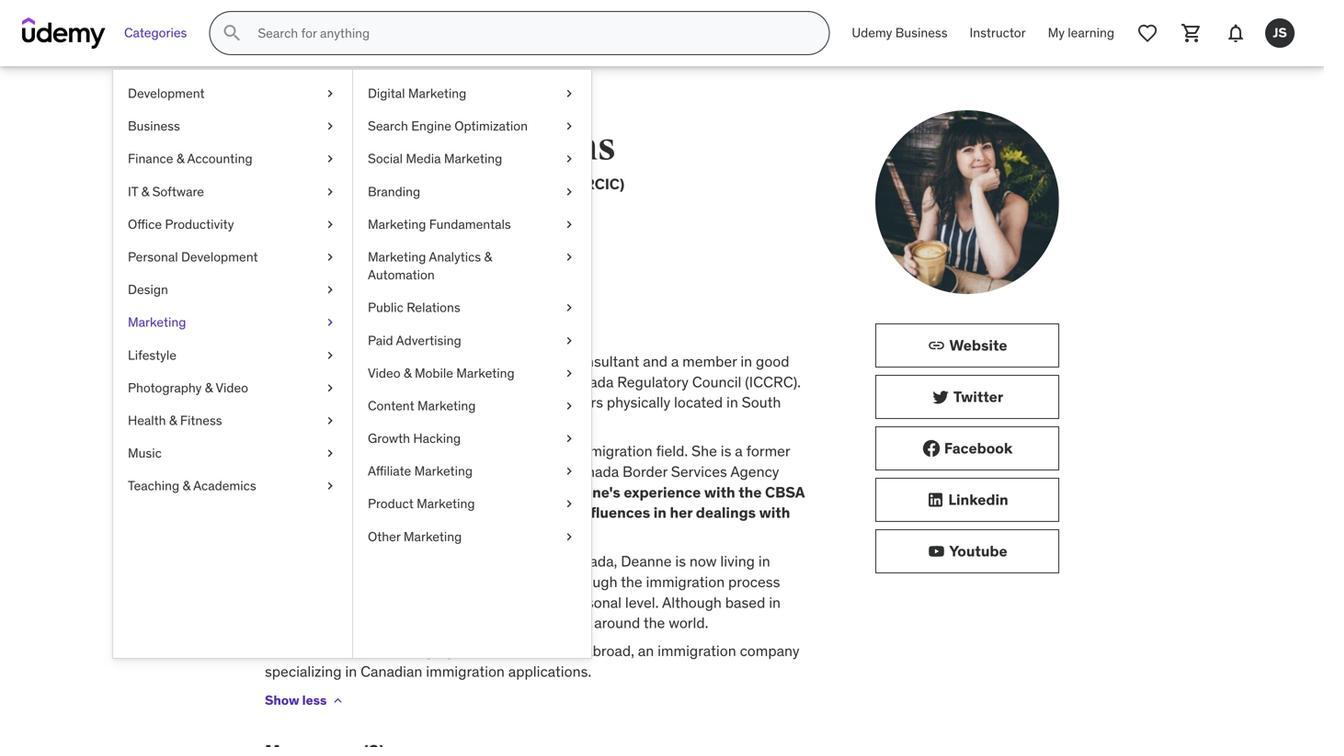 Task type: vqa. For each thing, say whether or not it's contained in the screenshot.
of to the middle
yes



Task type: locate. For each thing, give the bounding box(es) containing it.
2 horizontal spatial and
[[643, 352, 668, 371]]

xsmall image inside the development link
[[323, 85, 338, 103]]

xsmall image for design
[[323, 281, 338, 299]]

xsmall image inside "teaching & academics" link
[[323, 478, 338, 496]]

paid advertising
[[368, 332, 462, 349]]

has
[[319, 442, 343, 461], [503, 573, 526, 592]]

2 vertical spatial of
[[514, 642, 527, 661]]

marketing up engine
[[408, 85, 467, 102]]

immigration up the only
[[382, 373, 461, 392]]

with up dealings
[[705, 483, 736, 502]]

xsmall image inside personal development link
[[323, 248, 338, 266]]

canada up members
[[564, 373, 614, 392]]

and inside the deanne is a regulated canadian immigration consultant and a member in good standing with the immigration consultants of canada regulatory council (iccrc). deanne is currently the only active iccrc members physically located in south africa.
[[643, 352, 668, 371]]

canadian inside instructor deanne acres-lans regulated canadian immigration consultant (rcic)
[[341, 175, 406, 193]]

xsmall image inside music link
[[323, 445, 338, 463]]

xsmall image inside it & software link
[[323, 183, 338, 201]]

1 vertical spatial development
[[181, 249, 258, 265]]

canada,
[[564, 552, 618, 571]]

xsmall image
[[323, 85, 338, 103], [323, 117, 338, 135], [562, 117, 577, 135], [323, 150, 338, 168], [323, 183, 338, 201], [562, 183, 577, 201], [323, 216, 338, 234], [562, 216, 577, 234], [323, 281, 338, 299], [562, 299, 577, 317], [323, 347, 338, 365], [323, 379, 338, 397], [323, 412, 338, 430], [562, 430, 577, 448], [562, 463, 577, 481], [323, 478, 338, 496], [562, 496, 577, 514], [331, 694, 345, 709]]

1 horizontal spatial of
[[514, 642, 527, 661]]

deanne up standing
[[268, 352, 319, 371]]

small image left website
[[928, 337, 946, 355]]

hacking
[[413, 431, 461, 447]]

immigration
[[410, 175, 496, 193], [485, 352, 564, 371], [382, 373, 461, 392]]

note
[[489, 483, 521, 502]]

0 horizontal spatial has
[[319, 442, 343, 461]]

office
[[128, 216, 162, 233]]

1 vertical spatial experience
[[624, 483, 701, 502]]

xsmall image for paid advertising
[[562, 332, 577, 350]]

0 vertical spatial south
[[742, 393, 781, 412]]

1 vertical spatial small image
[[927, 491, 945, 510]]

xsmall image for office productivity
[[323, 216, 338, 234]]

accounting
[[187, 151, 253, 167]]

xsmall image for digital marketing
[[562, 85, 577, 103]]

clients down personal
[[548, 614, 591, 633]]

video down lifestyle link
[[216, 380, 248, 396]]

xsmall image right less
[[331, 694, 345, 709]]

is
[[323, 352, 334, 371], [319, 393, 330, 412], [721, 442, 732, 461], [676, 552, 686, 571], [342, 594, 352, 612], [319, 642, 330, 661]]

xsmall image left social
[[323, 150, 338, 168]]

submit search image
[[221, 22, 243, 44]]

1 vertical spatial on
[[534, 594, 550, 612]]

small image left youtube
[[928, 543, 946, 561]]

website
[[950, 336, 1008, 355]]

government
[[293, 524, 378, 543]]

xsmall image right the that
[[562, 496, 577, 514]]

affiliate marketing
[[368, 463, 473, 480]]

to right relate
[[445, 594, 458, 612]]

marketing analytics & automation
[[368, 249, 492, 283]]

0 vertical spatial over
[[346, 442, 374, 461]]

is left the now
[[676, 552, 686, 571]]

1 services from the left
[[313, 463, 370, 481]]

1 vertical spatial consultant
[[568, 352, 640, 371]]

twitter
[[954, 388, 1004, 407]]

1 border from the left
[[265, 463, 310, 481]]

to
[[387, 594, 401, 612], [445, 594, 458, 612], [531, 614, 544, 633]]

of inside originally born and raised in british columbia canada, deanne is now living in johannesburg south africa. deanne has gone through the immigration process herself and is able to relate to her clients on a personal level. although based in south africa, deanne offers her services to clients around the world. deanne is also the managing director of canada abroad, an immigration company specializing in canadian immigration applications.
[[514, 642, 527, 661]]

a inside originally born and raised in british columbia canada, deanne is now living in johannesburg south africa. deanne has gone through the immigration process herself and is able to relate to her clients on a personal level. although based in south africa, deanne offers her services to clients around the world. deanne is also the managing director of canada abroad, an immigration company specializing in canadian immigration applications.
[[554, 594, 562, 612]]

experience up worked
[[458, 442, 530, 461]]

1 horizontal spatial on
[[534, 594, 550, 612]]

1 vertical spatial africa.
[[403, 573, 445, 592]]

0 vertical spatial has
[[319, 442, 343, 461]]

xsmall image inside show less button
[[331, 694, 345, 709]]

social media marketing link
[[353, 143, 592, 176]]

& left mobile
[[404, 365, 412, 382]]

search
[[368, 118, 408, 134]]

able
[[356, 594, 384, 612]]

linkedin link
[[876, 478, 1060, 523]]

of up the having
[[441, 442, 454, 461]]

0 vertical spatial with
[[326, 373, 354, 392]]

business right udemy
[[896, 25, 948, 41]]

0 horizontal spatial with
[[326, 373, 354, 392]]

learning
[[1068, 25, 1115, 41]]

1 horizontal spatial business
[[896, 25, 948, 41]]

any down does
[[265, 524, 290, 543]]

0 vertical spatial and
[[643, 352, 668, 371]]

regulated
[[265, 175, 337, 193], [349, 352, 416, 371]]

& for software
[[141, 183, 149, 200]]

youtube
[[950, 542, 1008, 561]]

xsmall image down the lans
[[562, 216, 577, 234]]

small image inside website link
[[928, 337, 946, 355]]

& inside marketing analytics & automation
[[484, 249, 492, 265]]

xsmall image inside health & fitness link
[[323, 412, 338, 430]]

1 vertical spatial instructor
[[265, 109, 348, 126]]

xsmall image inside search engine optimization link
[[562, 117, 577, 135]]

a inside deanne has over ten years of experience in the immigration field. she is a former border services officer, having worked for the canada border services agency (cbsa) for over five years
[[735, 442, 743, 461]]

offers
[[407, 614, 445, 633]]

personal
[[565, 594, 622, 612]]

cbsa
[[765, 483, 805, 502]]

immigration up deanne's
[[574, 442, 653, 461]]

on inside originally born and raised in british columbia canada, deanne is now living in johannesburg south africa. deanne has gone through the immigration process herself and is able to relate to her clients on a personal level. although based in south africa, deanne offers her services to clients around the world. deanne is also the managing director of canada abroad, an immigration company specializing in canadian immigration applications.
[[534, 594, 550, 612]]

in down also
[[345, 663, 357, 682]]

1 horizontal spatial for
[[523, 463, 541, 481]]

xsmall image left (rcic)
[[562, 183, 577, 201]]

in down the process
[[769, 594, 781, 612]]

small image inside facebook link
[[923, 440, 941, 458]]

instructor
[[970, 25, 1026, 41], [265, 109, 348, 126]]

clients
[[487, 594, 530, 612], [548, 614, 591, 633]]

applications).
[[497, 524, 592, 543]]

linkedin
[[949, 491, 1009, 510]]

xsmall image right standing
[[323, 379, 338, 397]]

canadian down managing
[[361, 663, 423, 682]]

1 vertical spatial regulated
[[349, 352, 416, 371]]

africa. down standing
[[265, 414, 307, 433]]

marketing up automation
[[368, 249, 426, 265]]

0 vertical spatial on
[[448, 524, 465, 543]]

over
[[346, 442, 374, 461], [337, 483, 365, 502]]

border down field.
[[623, 463, 668, 481]]

0 vertical spatial clients
[[487, 594, 530, 612]]

0 vertical spatial canadian
[[341, 175, 406, 193]]

instructor left search
[[265, 109, 348, 126]]

immigration
[[574, 442, 653, 461], [646, 573, 725, 592], [658, 642, 737, 661], [426, 663, 505, 682]]

having
[[424, 463, 467, 481]]

& for accounting
[[176, 151, 184, 167]]

xsmall image inside marketing analytics & automation link
[[562, 248, 577, 266]]

marketing link
[[113, 306, 352, 339]]

standing
[[265, 373, 322, 392]]

for
[[523, 463, 541, 481], [315, 483, 333, 502]]

agency
[[731, 463, 780, 481]]

2 vertical spatial small image
[[928, 543, 946, 561]]

social
[[368, 151, 403, 167]]

canada inside deanne has over ten years of experience in the immigration field. she is a former border services officer, having worked for the canada border services agency (cbsa) for over five years
[[569, 463, 619, 481]]

0 horizontal spatial services
[[313, 463, 370, 481]]

xsmall image
[[562, 85, 577, 103], [562, 150, 577, 168], [323, 248, 338, 266], [562, 248, 577, 266], [323, 314, 338, 332], [562, 332, 577, 350], [562, 365, 577, 383], [562, 397, 577, 415], [323, 445, 338, 463], [562, 528, 577, 546]]

0 horizontal spatial border
[[265, 463, 310, 481]]

about
[[265, 315, 316, 337]]

xsmall image for teaching & academics
[[323, 478, 338, 496]]

1 horizontal spatial instructor
[[970, 25, 1026, 41]]

of up members
[[547, 373, 560, 392]]

of down services
[[514, 642, 527, 661]]

1 horizontal spatial border
[[623, 463, 668, 481]]

2 vertical spatial canadian
[[361, 663, 423, 682]]

small image
[[932, 388, 950, 407], [927, 491, 945, 510], [928, 543, 946, 561]]

with up "currently"
[[326, 373, 354, 392]]

in up the process
[[759, 552, 771, 571]]

1 vertical spatial immigration
[[485, 352, 564, 371]]

0 horizontal spatial instructor
[[265, 109, 348, 126]]

0 vertical spatial small image
[[928, 337, 946, 355]]

music
[[128, 445, 162, 462]]

level.
[[625, 594, 659, 612]]

xsmall image left 'digital'
[[323, 85, 338, 103]]

& for mobile
[[404, 365, 412, 382]]

& up fitness
[[205, 380, 213, 396]]

with down cbsa
[[759, 504, 791, 523]]

1 horizontal spatial regulated
[[349, 352, 416, 371]]

regulatory
[[618, 373, 689, 392]]

small image inside twitter 'link'
[[932, 388, 950, 407]]

small image inside linkedin link
[[927, 491, 945, 510]]

1 vertical spatial business
[[128, 118, 180, 134]]

1 vertical spatial has
[[503, 573, 526, 592]]

xsmall image up students
[[323, 183, 338, 201]]

(please note that deanne's experience with the cbsa does not afford her any privileges/priority or influences in her dealings with any government agencies on any applications).
[[265, 483, 805, 543]]

africa.
[[265, 414, 307, 433], [403, 573, 445, 592]]

deanne up (cbsa)
[[265, 442, 316, 461]]

website link
[[876, 324, 1060, 368]]

xsmall image inside office productivity link
[[323, 216, 338, 234]]

in up the that
[[534, 442, 546, 461]]

1 vertical spatial south
[[360, 573, 400, 592]]

xsmall image inside lifestyle link
[[323, 347, 338, 365]]

development down categories dropdown button
[[128, 85, 205, 102]]

canadian
[[341, 175, 406, 193], [420, 352, 482, 371], [361, 663, 423, 682]]

2 vertical spatial and
[[314, 594, 338, 612]]

1 vertical spatial canadian
[[420, 352, 482, 371]]

xsmall image inside product marketing link
[[562, 496, 577, 514]]

xsmall image left search
[[323, 117, 338, 135]]

xsmall image for branding
[[562, 183, 577, 201]]

services up afford
[[313, 463, 370, 481]]

xsmall image inside the business link
[[323, 117, 338, 135]]

is right she
[[721, 442, 732, 461]]

0 horizontal spatial experience
[[458, 442, 530, 461]]

xsmall image for business
[[323, 117, 338, 135]]

0 vertical spatial africa.
[[265, 414, 307, 433]]

canadian down social
[[341, 175, 406, 193]]

africa. inside the deanne is a regulated canadian immigration consultant and a member in good standing with the immigration consultants of canada regulatory council (iccrc). deanne is currently the only active iccrc members physically located in south africa.
[[265, 414, 307, 433]]

an
[[638, 642, 654, 661]]

0 horizontal spatial africa.
[[265, 414, 307, 433]]

xsmall image inside other marketing link
[[562, 528, 577, 546]]

canada up applications.
[[530, 642, 580, 661]]

video down the paid
[[368, 365, 401, 382]]

instructor inside instructor deanne acres-lans regulated canadian immigration consultant (rcic)
[[265, 109, 348, 126]]

former
[[747, 442, 790, 461]]

of inside the deanne is a regulated canadian immigration consultant and a member in good standing with the immigration consultants of canada regulatory council (iccrc). deanne is currently the only active iccrc members physically located in south africa.
[[547, 373, 560, 392]]

1 horizontal spatial south
[[360, 573, 400, 592]]

branding link
[[353, 176, 592, 208]]

living
[[721, 552, 755, 571]]

xsmall image inside growth hacking link
[[562, 430, 577, 448]]

over up afford
[[337, 483, 365, 502]]

udemy business link
[[841, 11, 959, 55]]

0 horizontal spatial on
[[448, 524, 465, 543]]

xsmall image down the me
[[323, 347, 338, 365]]

xsmall image inside affiliate marketing link
[[562, 463, 577, 481]]

other marketing link
[[353, 521, 592, 554]]

total students
[[265, 222, 352, 238]]

xsmall image for marketing analytics & automation
[[562, 248, 577, 266]]

0 vertical spatial instructor
[[970, 25, 1026, 41]]

& for academics
[[183, 478, 191, 495]]

any up agencies
[[401, 504, 425, 523]]

0 vertical spatial experience
[[458, 442, 530, 461]]

photography & video link
[[113, 372, 352, 405]]

afford
[[329, 504, 371, 523]]

xsmall image inside photography & video "link"
[[323, 379, 338, 397]]

deanne down able
[[353, 614, 404, 633]]

1 vertical spatial over
[[337, 483, 365, 502]]

Search for anything text field
[[254, 17, 807, 49]]

south up able
[[360, 573, 400, 592]]

small image left facebook
[[923, 440, 941, 458]]

xsmall image inside the public relations link
[[562, 299, 577, 317]]

a up the agency
[[735, 442, 743, 461]]

0 horizontal spatial to
[[387, 594, 401, 612]]

small image inside youtube link
[[928, 543, 946, 561]]

1 vertical spatial of
[[441, 442, 454, 461]]

1 horizontal spatial africa.
[[403, 573, 445, 592]]

0 horizontal spatial business
[[128, 118, 180, 134]]

1 vertical spatial canada
[[569, 463, 619, 481]]

xsmall image inside marketing fundamentals link
[[562, 216, 577, 234]]

deanne down the british
[[448, 573, 499, 592]]

1 horizontal spatial has
[[503, 573, 526, 592]]

video
[[368, 365, 401, 382], [216, 380, 248, 396]]

xsmall image inside branding "link"
[[562, 183, 577, 201]]

digital marketing link
[[353, 77, 592, 110]]

small image for linkedin
[[927, 491, 945, 510]]

for up the that
[[523, 463, 541, 481]]

xsmall image inside "marketing" link
[[323, 314, 338, 332]]

xsmall image inside content marketing link
[[562, 397, 577, 415]]

1 horizontal spatial video
[[368, 365, 401, 382]]

on up the british
[[448, 524, 465, 543]]

public
[[368, 300, 404, 316]]

photography & video
[[128, 380, 248, 396]]

in right the 'influences'
[[654, 504, 667, 523]]

herself
[[265, 594, 310, 612]]

1 vertical spatial and
[[364, 552, 389, 571]]

& right teaching
[[183, 478, 191, 495]]

has down columbia
[[503, 573, 526, 592]]

consultant down the lans
[[499, 175, 577, 193]]

2 horizontal spatial south
[[742, 393, 781, 412]]

0 vertical spatial small image
[[932, 388, 950, 407]]

0 horizontal spatial clients
[[487, 594, 530, 612]]

xsmall image inside paid advertising link
[[562, 332, 577, 350]]

xsmall image for marketing
[[323, 314, 338, 332]]

1 vertical spatial for
[[315, 483, 333, 502]]

in inside deanne has over ten years of experience in the immigration field. she is a former border services officer, having worked for the canada border services agency (cbsa) for over five years
[[534, 442, 546, 461]]

xsmall image inside social media marketing link
[[562, 150, 577, 168]]

with inside the deanne is a regulated canadian immigration consultant and a member in good standing with the immigration consultants of canada regulatory council (iccrc). deanne is currently the only active iccrc members physically located in south africa.
[[326, 373, 354, 392]]

small image left "linkedin"
[[927, 491, 945, 510]]

& right it
[[141, 183, 149, 200]]

and up africa,
[[314, 594, 338, 612]]

categories button
[[113, 11, 198, 55]]

xsmall image for show less
[[331, 694, 345, 709]]

udemy image
[[22, 17, 106, 49]]

development down office productivity link
[[181, 249, 258, 265]]

to right able
[[387, 594, 401, 612]]

world.
[[669, 614, 709, 633]]

0 horizontal spatial and
[[314, 594, 338, 612]]

border up (cbsa)
[[265, 463, 310, 481]]

deanne
[[265, 123, 405, 171], [268, 352, 319, 371], [265, 393, 316, 412], [265, 442, 316, 461], [621, 552, 672, 571], [448, 573, 499, 592], [353, 614, 404, 633], [265, 642, 316, 661]]

the
[[357, 373, 379, 392], [549, 442, 570, 461], [544, 463, 566, 481], [739, 483, 762, 502], [621, 573, 643, 592], [644, 614, 665, 633], [364, 642, 385, 661]]

marketing down search engine optimization link at the top of page
[[444, 151, 503, 167]]

1 vertical spatial years
[[395, 483, 431, 502]]

2 horizontal spatial of
[[547, 373, 560, 392]]

photography
[[128, 380, 202, 396]]

immigration inside deanne has over ten years of experience in the immigration field. she is a former border services officer, having worked for the canada border services agency (cbsa) for over five years
[[574, 442, 653, 461]]

& right finance
[[176, 151, 184, 167]]

xsmall image inside digital marketing 'link'
[[562, 85, 577, 103]]

0 vertical spatial for
[[523, 463, 541, 481]]

of
[[547, 373, 560, 392], [441, 442, 454, 461], [514, 642, 527, 661]]

xsmall image inside design link
[[323, 281, 338, 299]]

it & software link
[[113, 176, 352, 208]]

on down gone
[[534, 594, 550, 612]]

originally born and raised in british columbia canada, deanne is now living in johannesburg south africa. deanne has gone through the immigration process herself and is able to relate to her clients on a personal level. although based in south africa, deanne offers her services to clients around the world. deanne is also the managing director of canada abroad, an immigration company specializing in canadian immigration applications.
[[265, 552, 800, 682]]

a down gone
[[554, 594, 562, 612]]

clients up services
[[487, 594, 530, 612]]

0 vertical spatial canada
[[564, 373, 614, 392]]

content marketing link
[[353, 390, 592, 423]]

south down the herself
[[265, 614, 304, 633]]

services down she
[[671, 463, 728, 481]]

xsmall image inside video & mobile marketing link
[[562, 365, 577, 383]]

canadian down 'advertising'
[[420, 352, 482, 371]]

xsmall image up the me
[[323, 281, 338, 299]]

the inside the deanne is a regulated canadian immigration consultant and a member in good standing with the immigration consultants of canada regulatory council (iccrc). deanne is currently the only active iccrc members physically located in south africa.
[[357, 373, 379, 392]]

1 horizontal spatial services
[[671, 463, 728, 481]]

1 vertical spatial clients
[[548, 614, 591, 633]]

columbia
[[498, 552, 560, 571]]

small image
[[928, 337, 946, 355], [923, 440, 941, 458]]

xsmall image for affiliate marketing
[[562, 463, 577, 481]]

2 horizontal spatial with
[[759, 504, 791, 523]]

content marketing
[[368, 398, 476, 414]]

on inside (please note that deanne's experience with the cbsa does not afford her any privileges/priority or influences in her dealings with any government agencies on any applications).
[[448, 524, 465, 543]]

xsmall image for it & software
[[323, 183, 338, 201]]

deanne acres-lans image
[[876, 110, 1060, 294]]

she
[[692, 442, 717, 461]]

& right health
[[169, 413, 177, 429]]

2 vertical spatial canada
[[530, 642, 580, 661]]

finance & accounting
[[128, 151, 253, 167]]

over left ten
[[346, 442, 374, 461]]

2 vertical spatial immigration
[[382, 373, 461, 392]]

0 vertical spatial immigration
[[410, 175, 496, 193]]

1 horizontal spatial experience
[[624, 483, 701, 502]]

years
[[403, 442, 438, 461], [395, 483, 431, 502]]

wishlist image
[[1137, 22, 1159, 44]]

personal development link
[[113, 241, 352, 274]]

through
[[566, 573, 618, 592]]

0 vertical spatial development
[[128, 85, 205, 102]]

1 horizontal spatial with
[[705, 483, 736, 502]]

instructor left my
[[970, 25, 1026, 41]]

show
[[265, 693, 299, 709]]

2 vertical spatial with
[[759, 504, 791, 523]]

xsmall image up deanne's
[[562, 463, 577, 481]]

immigration down social media marketing
[[410, 175, 496, 193]]

0 vertical spatial consultant
[[499, 175, 577, 193]]

experience down field.
[[624, 483, 701, 502]]

(iccrc).
[[745, 373, 801, 392]]

director
[[457, 642, 510, 661]]

xsmall image up not
[[323, 478, 338, 496]]

search engine optimization link
[[353, 110, 592, 143]]

development
[[128, 85, 205, 102], [181, 249, 258, 265]]

has inside deanne has over ten years of experience in the immigration field. she is a former border services officer, having worked for the canada border services agency (cbsa) for over five years
[[319, 442, 343, 461]]

notifications image
[[1225, 22, 1247, 44]]

0 horizontal spatial regulated
[[265, 175, 337, 193]]

xsmall image inside finance & accounting link
[[323, 150, 338, 168]]

design link
[[113, 274, 352, 306]]

deanne inside instructor deanne acres-lans regulated canadian immigration consultant (rcic)
[[265, 123, 405, 171]]

0 vertical spatial regulated
[[265, 175, 337, 193]]

1 horizontal spatial and
[[364, 552, 389, 571]]

0 horizontal spatial of
[[441, 442, 454, 461]]

my learning
[[1048, 25, 1115, 41]]

1 vertical spatial small image
[[923, 440, 941, 458]]

& inside "link"
[[205, 380, 213, 396]]

the inside (please note that deanne's experience with the cbsa does not afford her any privileges/priority or influences in her dealings with any government agencies on any applications).
[[739, 483, 762, 502]]

xsmall image up the deanne is a regulated canadian immigration consultant and a member in good standing with the immigration consultants of canada regulatory council (iccrc). deanne is currently the only active iccrc members physically located in south africa.
[[562, 299, 577, 317]]

0 horizontal spatial south
[[265, 614, 304, 633]]

years up the affiliate marketing in the left of the page
[[403, 442, 438, 461]]

less
[[302, 693, 327, 709]]

0 vertical spatial of
[[547, 373, 560, 392]]

0 horizontal spatial video
[[216, 380, 248, 396]]

consultant up members
[[568, 352, 640, 371]]



Task type: describe. For each thing, give the bounding box(es) containing it.
0 horizontal spatial any
[[265, 524, 290, 543]]

experience inside (please note that deanne's experience with the cbsa does not afford her any privileges/priority or influences in her dealings with any government agencies on any applications).
[[624, 483, 701, 502]]

my learning link
[[1037, 11, 1126, 55]]

udemy
[[852, 25, 893, 41]]

0 vertical spatial years
[[403, 442, 438, 461]]

content
[[368, 398, 415, 414]]

music link
[[113, 437, 352, 470]]

teaching
[[128, 478, 179, 495]]

software
[[152, 183, 204, 200]]

paid advertising link
[[353, 325, 592, 357]]

ten
[[378, 442, 399, 461]]

xsmall image for public relations
[[562, 299, 577, 317]]

lifestyle link
[[113, 339, 352, 372]]

consultant inside the deanne is a regulated canadian immigration consultant and a member in good standing with the immigration consultants of canada regulatory council (iccrc). deanne is currently the only active iccrc members physically located in south africa.
[[568, 352, 640, 371]]

now
[[690, 552, 717, 571]]

immigration inside instructor deanne acres-lans regulated canadian immigration consultant (rcic)
[[410, 175, 496, 193]]

& for fitness
[[169, 413, 177, 429]]

it
[[128, 183, 138, 200]]

small image for website
[[928, 337, 946, 355]]

immigration up the although
[[646, 573, 725, 592]]

five
[[369, 483, 392, 502]]

js link
[[1258, 11, 1303, 55]]

personal
[[128, 249, 178, 265]]

applications.
[[509, 663, 592, 682]]

other marketing
[[368, 529, 462, 545]]

gone
[[530, 573, 563, 592]]

is left able
[[342, 594, 352, 612]]

fitness
[[180, 413, 222, 429]]

search engine optimization
[[368, 118, 528, 134]]

show less button
[[265, 683, 345, 720]]

about me
[[265, 315, 345, 337]]

affiliate
[[368, 463, 411, 480]]

marketing fundamentals link
[[353, 208, 592, 241]]

facebook
[[945, 439, 1013, 458]]

office productivity link
[[113, 208, 352, 241]]

instructor link
[[959, 11, 1037, 55]]

marketing up lifestyle
[[128, 314, 186, 331]]

in left "good"
[[741, 352, 753, 371]]

is left also
[[319, 642, 330, 661]]

automation
[[368, 267, 435, 283]]

2 horizontal spatial any
[[469, 524, 493, 543]]

xsmall image for growth hacking
[[562, 430, 577, 448]]

personal development
[[128, 249, 258, 265]]

public relations
[[368, 300, 461, 316]]

marketing down video & mobile marketing
[[418, 398, 476, 414]]

active
[[451, 393, 490, 412]]

also
[[334, 642, 360, 661]]

regulated inside the deanne is a regulated canadian immigration consultant and a member in good standing with the immigration consultants of canada regulatory council (iccrc). deanne is currently the only active iccrc members physically located in south africa.
[[349, 352, 416, 371]]

relate
[[404, 594, 442, 612]]

lans
[[528, 123, 616, 171]]

it & software
[[128, 183, 204, 200]]

agencies
[[381, 524, 444, 543]]

video inside "link"
[[216, 380, 248, 396]]

1 horizontal spatial to
[[445, 594, 458, 612]]

xsmall image for social media marketing
[[562, 150, 577, 168]]

her up services
[[462, 594, 483, 612]]

instructor for instructor
[[970, 25, 1026, 41]]

productivity
[[165, 216, 234, 233]]

process
[[729, 573, 780, 592]]

good
[[756, 352, 790, 371]]

js
[[1273, 24, 1288, 41]]

dealings
[[696, 504, 756, 523]]

marketing down the having
[[417, 496, 475, 513]]

deanne inside deanne has over ten years of experience in the immigration field. she is a former border services officer, having worked for the canada border services agency (cbsa) for over five years
[[265, 442, 316, 461]]

health & fitness
[[128, 413, 222, 429]]

& for video
[[205, 380, 213, 396]]

instructor for instructor deanne acres-lans regulated canadian immigration consultant (rcic)
[[265, 109, 348, 126]]

services
[[473, 614, 527, 633]]

is down the me
[[323, 352, 334, 371]]

africa,
[[307, 614, 349, 633]]

small image for facebook
[[923, 440, 941, 458]]

advertising
[[396, 332, 462, 349]]

design
[[128, 282, 168, 298]]

growth
[[368, 431, 410, 447]]

xsmall image for other marketing
[[562, 528, 577, 546]]

1 vertical spatial with
[[705, 483, 736, 502]]

product
[[368, 496, 414, 513]]

in inside (please note that deanne's experience with the cbsa does not afford her any privileges/priority or influences in her dealings with any government agencies on any applications).
[[654, 504, 667, 523]]

in down the council
[[727, 393, 739, 412]]

0 horizontal spatial for
[[315, 483, 333, 502]]

does
[[265, 504, 299, 523]]

marketing down branding
[[368, 216, 426, 233]]

marketing up active
[[457, 365, 515, 382]]

is down standing
[[319, 393, 330, 412]]

her left dealings
[[670, 504, 693, 523]]

total
[[265, 222, 295, 238]]

south inside the deanne is a regulated canadian immigration consultant and a member in good standing with the immigration consultants of canada regulatory council (iccrc). deanne is currently the only active iccrc members physically located in south africa.
[[742, 393, 781, 412]]

shopping cart with 0 items image
[[1181, 22, 1203, 44]]

canada inside originally born and raised in british columbia canada, deanne is now living in johannesburg south africa. deanne has gone through the immigration process herself and is able to relate to her clients on a personal level. although based in south africa, deanne offers her services to clients around the world. deanne is also the managing director of canada abroad, an immigration company specializing in canadian immigration applications.
[[530, 642, 580, 661]]

marketing inside 'link'
[[408, 85, 467, 102]]

that
[[524, 483, 553, 502]]

xsmall image for lifestyle
[[323, 347, 338, 365]]

influences
[[578, 504, 651, 523]]

british
[[451, 552, 495, 571]]

xsmall image for music
[[323, 445, 338, 463]]

immigration down world.
[[658, 642, 737, 661]]

physically
[[607, 393, 671, 412]]

deanne has over ten years of experience in the immigration field. she is a former border services officer, having worked for the canada border services agency (cbsa) for over five years
[[265, 442, 790, 502]]

students
[[298, 222, 352, 238]]

media
[[406, 151, 441, 167]]

xsmall image for photography & video
[[323, 379, 338, 397]]

small image for twitter
[[932, 388, 950, 407]]

has inside originally born and raised in british columbia canada, deanne is now living in johannesburg south africa. deanne has gone through the immigration process herself and is able to relate to her clients on a personal level. although based in south africa, deanne offers her services to clients around the world. deanne is also the managing director of canada abroad, an immigration company specializing in canadian immigration applications.
[[503, 573, 526, 592]]

deanne up level.
[[621, 552, 672, 571]]

xsmall image for health & fitness
[[323, 412, 338, 430]]

xsmall image for product marketing
[[562, 496, 577, 514]]

immigration down 'director'
[[426, 663, 505, 682]]

currently
[[334, 393, 392, 412]]

xsmall image for video & mobile marketing
[[562, 365, 577, 383]]

canadian inside originally born and raised in british columbia canada, deanne is now living in johannesburg south africa. deanne has gone through the immigration process herself and is able to relate to her clients on a personal level. although based in south africa, deanne offers her services to clients around the world. deanne is also the managing director of canada abroad, an immigration company specializing in canadian immigration applications.
[[361, 663, 423, 682]]

(please
[[434, 483, 486, 502]]

canadian inside the deanne is a regulated canadian immigration consultant and a member in good standing with the immigration consultants of canada regulatory council (iccrc). deanne is currently the only active iccrc members physically located in south africa.
[[420, 352, 482, 371]]

public relations link
[[353, 292, 592, 325]]

in right raised
[[436, 552, 448, 571]]

marketing up raised
[[404, 529, 462, 545]]

experience inside deanne has over ten years of experience in the immigration field. she is a former border services officer, having worked for the canada border services agency (cbsa) for over five years
[[458, 442, 530, 461]]

2 vertical spatial south
[[265, 614, 304, 633]]

marketing fundamentals
[[368, 216, 511, 233]]

regulated inside instructor deanne acres-lans regulated canadian immigration consultant (rcic)
[[265, 175, 337, 193]]

small image for youtube
[[928, 543, 946, 561]]

members
[[541, 393, 603, 412]]

marketing up (please
[[415, 463, 473, 480]]

xsmall image for marketing fundamentals
[[562, 216, 577, 234]]

2 services from the left
[[671, 463, 728, 481]]

2 horizontal spatial to
[[531, 614, 544, 633]]

deanne up the specializing
[[265, 642, 316, 661]]

xsmall image for search engine optimization
[[562, 117, 577, 135]]

of inside deanne has over ten years of experience in the immigration field. she is a former border services officer, having worked for the canada border services agency (cbsa) for over five years
[[441, 442, 454, 461]]

is inside deanne has over ten years of experience in the immigration field. she is a former border services officer, having worked for the canada border services agency (cbsa) for over five years
[[721, 442, 732, 461]]

facebook link
[[876, 427, 1060, 471]]

development link
[[113, 77, 352, 110]]

teaching & academics link
[[113, 470, 352, 503]]

growth hacking
[[368, 431, 461, 447]]

although
[[662, 594, 722, 612]]

company
[[740, 642, 800, 661]]

xsmall image for finance & accounting
[[323, 150, 338, 168]]

johannesburg
[[265, 573, 357, 592]]

consultant inside instructor deanne acres-lans regulated canadian immigration consultant (rcic)
[[499, 175, 577, 193]]

her right offers at the bottom
[[448, 614, 470, 633]]

managing
[[389, 642, 454, 661]]

marketing inside marketing analytics & automation
[[368, 249, 426, 265]]

raised
[[392, 552, 432, 571]]

1 horizontal spatial clients
[[548, 614, 591, 633]]

analytics
[[429, 249, 481, 265]]

a down the me
[[337, 352, 345, 371]]

iccrc
[[494, 393, 538, 412]]

product marketing
[[368, 496, 475, 513]]

1 horizontal spatial any
[[401, 504, 425, 523]]

africa. inside originally born and raised in british columbia canada, deanne is now living in johannesburg south africa. deanne has gone through the immigration process herself and is able to relate to her clients on a personal level. although based in south africa, deanne offers her services to clients around the world. deanne is also the managing director of canada abroad, an immigration company specializing in canadian immigration applications.
[[403, 573, 445, 592]]

canada inside the deanne is a regulated canadian immigration consultant and a member in good standing with the immigration consultants of canada regulatory council (iccrc). deanne is currently the only active iccrc members physically located in south africa.
[[564, 373, 614, 392]]

a up regulatory
[[671, 352, 679, 371]]

twitter link
[[876, 375, 1060, 419]]

xsmall image for development
[[323, 85, 338, 103]]

her down five
[[375, 504, 397, 523]]

consultants
[[465, 373, 544, 392]]

deanne down standing
[[265, 393, 316, 412]]

instructor deanne acres-lans regulated canadian immigration consultant (rcic)
[[265, 109, 625, 193]]

product marketing link
[[353, 488, 592, 521]]

0 vertical spatial business
[[896, 25, 948, 41]]

xsmall image for personal development
[[323, 248, 338, 266]]

deanne's
[[556, 483, 621, 502]]

xsmall image for content marketing
[[562, 397, 577, 415]]

council
[[692, 373, 742, 392]]

2 border from the left
[[623, 463, 668, 481]]

growth hacking link
[[353, 423, 592, 455]]



